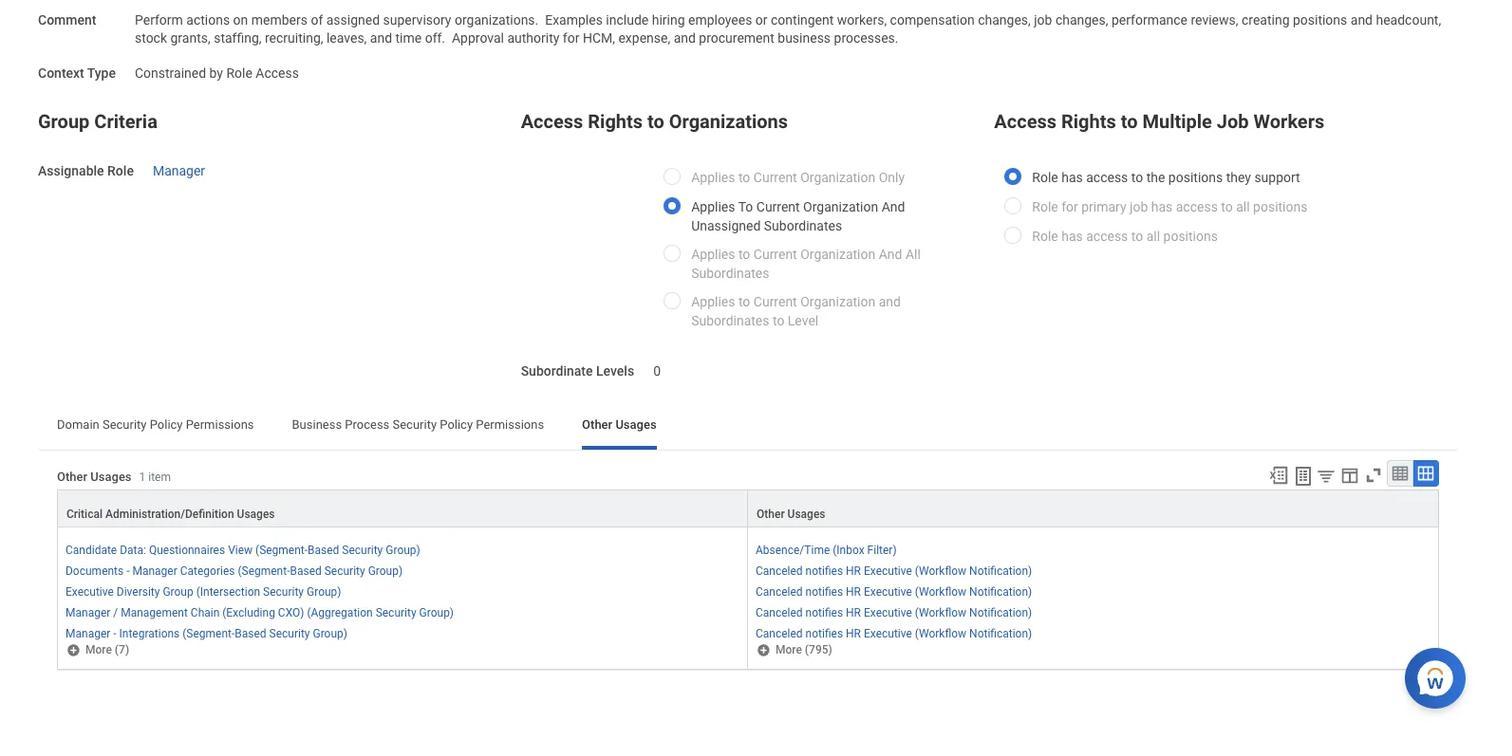 Task type: vqa. For each thing, say whether or not it's contained in the screenshot.
Other in popup button
yes



Task type: locate. For each thing, give the bounding box(es) containing it.
canceled notifies hr executive (workflow notification) link
[[756, 561, 1033, 579], [756, 582, 1033, 599], [756, 603, 1033, 620], [756, 624, 1033, 641]]

organization for applies to current organization and subordinates to level
[[801, 295, 876, 310]]

subordinates inside applies to current organization and all subordinates
[[692, 266, 770, 281]]

based down (excluding
[[235, 628, 266, 641]]

subordinates up applies to current organization and all subordinates at the top of page
[[764, 219, 842, 234]]

more for more (795)
[[776, 644, 802, 657]]

to
[[739, 200, 753, 215]]

(segment- down candidate data: questionnaires view (segment-based security group)
[[238, 565, 290, 579]]

usages down levels
[[616, 418, 657, 432]]

grants,
[[170, 30, 211, 45]]

1 horizontal spatial job
[[1130, 200, 1148, 215]]

type
[[87, 66, 116, 81]]

other usages up absence/time
[[757, 508, 826, 521]]

0 vertical spatial job
[[1034, 12, 1053, 28]]

group
[[38, 110, 90, 133], [163, 586, 193, 599]]

has down primary at the right top
[[1062, 229, 1083, 244]]

organization down applies to current organization and unassigned subordinates
[[801, 247, 876, 262]]

has up primary at the right top
[[1062, 170, 1083, 185]]

1 horizontal spatial other
[[582, 418, 613, 432]]

(segment- for categories
[[238, 565, 290, 579]]

usages up the candidate data: questionnaires view (segment-based security group) link
[[237, 508, 275, 521]]

more for more (7)
[[85, 644, 112, 657]]

group down context
[[38, 110, 90, 133]]

2 horizontal spatial access
[[995, 110, 1057, 133]]

1 (workflow from the top
[[915, 565, 967, 579]]

1 notifies from the top
[[806, 565, 843, 579]]

authority
[[508, 30, 560, 45]]

other up critical
[[57, 470, 87, 485]]

policy right the process
[[440, 418, 473, 432]]

1 horizontal spatial changes,
[[1056, 12, 1109, 28]]

1 horizontal spatial all
[[1237, 200, 1250, 215]]

organization up level
[[801, 295, 876, 310]]

positions down support
[[1254, 200, 1308, 215]]

2 changes, from the left
[[1056, 12, 1109, 28]]

rights
[[588, 110, 643, 133], [1062, 110, 1117, 133]]

0 vertical spatial group
[[38, 110, 90, 133]]

role for role has access to the positions they support
[[1033, 170, 1059, 185]]

0 horizontal spatial for
[[563, 30, 580, 45]]

current up applies to current organization and unassigned subordinates
[[754, 170, 797, 185]]

access for the
[[1087, 170, 1129, 185]]

2 vertical spatial has
[[1062, 229, 1083, 244]]

approval
[[452, 30, 504, 45]]

1 applies from the top
[[692, 170, 736, 185]]

items selected list containing absence/time (inbox filter)
[[756, 540, 1063, 642]]

1 horizontal spatial more
[[776, 644, 802, 657]]

role
[[226, 66, 253, 81], [107, 164, 134, 179], [1033, 170, 1059, 185], [1033, 200, 1059, 215], [1033, 229, 1059, 244]]

2 applies from the top
[[692, 200, 736, 215]]

current
[[754, 170, 797, 185], [757, 200, 800, 215], [754, 247, 797, 262], [754, 295, 797, 310]]

0 horizontal spatial policy
[[150, 418, 183, 432]]

and down only
[[882, 200, 905, 215]]

(segment- right view
[[255, 544, 308, 558]]

group inside group
[[38, 110, 90, 133]]

organization down applies to current organization only
[[804, 200, 879, 215]]

access for access rights to multiple job workers
[[995, 110, 1057, 133]]

security right the domain
[[103, 418, 147, 432]]

- up (7)
[[113, 628, 116, 641]]

items selected list containing candidate data: questionnaires view (segment-based security group)
[[66, 540, 484, 642]]

levels
[[596, 364, 635, 379]]

1 items selected list from the left
[[66, 540, 484, 642]]

1 rights from the left
[[588, 110, 643, 133]]

0 vertical spatial has
[[1062, 170, 1083, 185]]

1 vertical spatial other usages
[[757, 508, 826, 521]]

only
[[879, 170, 905, 185]]

applies to current organization and unassigned subordinates
[[692, 200, 905, 234]]

to left the multiple
[[1121, 110, 1138, 133]]

current down applies to current organization and unassigned subordinates
[[754, 247, 797, 262]]

0 horizontal spatial rights
[[588, 110, 643, 133]]

employees
[[689, 12, 753, 28]]

2 items selected list from the left
[[756, 540, 1063, 642]]

2 horizontal spatial other
[[757, 508, 785, 521]]

applies inside applies to current organization and unassigned subordinates
[[692, 200, 736, 215]]

current for all
[[754, 247, 797, 262]]

and down applies to current organization and all subordinates at the top of page
[[879, 295, 901, 310]]

the
[[1147, 170, 1166, 185]]

4 canceled from the top
[[756, 628, 803, 641]]

0 vertical spatial subordinates
[[764, 219, 842, 234]]

all down role for primary job has access to all positions
[[1147, 229, 1161, 244]]

(795)
[[805, 644, 833, 657]]

positions right creating
[[1293, 12, 1348, 28]]

diversity
[[117, 586, 160, 599]]

subordinates for to
[[764, 219, 842, 234]]

select to filter grid data image
[[1316, 466, 1337, 486]]

group)
[[386, 544, 420, 558], [368, 565, 403, 579], [307, 586, 341, 599], [419, 607, 454, 620], [313, 628, 348, 641]]

hcm,
[[583, 30, 615, 45]]

and inside applies to current organization and subordinates to level
[[879, 295, 901, 310]]

2 row from the top
[[57, 528, 1440, 671]]

0 horizontal spatial other usages
[[582, 418, 657, 432]]

manager for manager / management chain (excluding cxo) (aggregation security group)
[[66, 607, 110, 620]]

1 horizontal spatial rights
[[1062, 110, 1117, 133]]

1 vertical spatial (segment-
[[238, 565, 290, 579]]

applies to current organization and subordinates to level
[[692, 295, 901, 329]]

1 horizontal spatial policy
[[440, 418, 473, 432]]

1 permissions from the left
[[186, 418, 254, 432]]

assigned
[[326, 12, 380, 28]]

0 horizontal spatial all
[[1147, 229, 1161, 244]]

row
[[57, 490, 1440, 529], [57, 528, 1440, 671]]

- for documents
[[126, 565, 130, 579]]

headcount,
[[1377, 12, 1442, 28]]

(segment- down chain at the bottom
[[183, 628, 235, 641]]

2 policy from the left
[[440, 418, 473, 432]]

1 vertical spatial for
[[1062, 200, 1079, 215]]

workers
[[1254, 110, 1325, 133]]

4 applies from the top
[[692, 295, 736, 310]]

0 horizontal spatial group
[[38, 110, 90, 133]]

3 notification) from the top
[[970, 607, 1033, 620]]

1 row from the top
[[57, 490, 1440, 529]]

subordinate levels element
[[654, 353, 661, 381]]

comment
[[38, 12, 96, 28]]

click to view/edit grid preferences image
[[1340, 465, 1361, 486]]

rights up primary at the right top
[[1062, 110, 1117, 133]]

(segment- for view
[[255, 544, 308, 558]]

perform actions on members of assigned supervisory organizations.  examples include hiring employees or contingent workers, compensation changes, job changes, performance reviews, creating positions and headcount, stock grants, staffing, recruiting, leaves, and time off.  approval authority for hcm, expense, and procurement business processes.
[[135, 12, 1445, 45]]

manager left /
[[66, 607, 110, 620]]

organization for applies to current organization only
[[801, 170, 876, 185]]

2 more from the left
[[776, 644, 802, 657]]

0 vertical spatial and
[[882, 200, 905, 215]]

usages up absence/time
[[788, 508, 826, 521]]

group criteria group
[[38, 107, 502, 181]]

1 horizontal spatial access
[[521, 110, 583, 133]]

0 vertical spatial -
[[126, 565, 130, 579]]

manager link
[[153, 160, 205, 179]]

tab list
[[38, 405, 1459, 450]]

subordinates for to
[[692, 266, 770, 281]]

to left organizations
[[648, 110, 665, 133]]

manager down criteria
[[153, 164, 205, 179]]

canceled
[[756, 565, 803, 579], [756, 586, 803, 599], [756, 607, 803, 620], [756, 628, 803, 641]]

all down they at right
[[1237, 200, 1250, 215]]

group up the management
[[163, 586, 193, 599]]

to down the unassigned
[[739, 247, 751, 262]]

(segment-
[[255, 544, 308, 558], [238, 565, 290, 579], [183, 628, 235, 641]]

access down primary at the right top
[[1087, 229, 1129, 244]]

0 horizontal spatial items selected list
[[66, 540, 484, 642]]

0 vertical spatial for
[[563, 30, 580, 45]]

1 horizontal spatial permissions
[[476, 418, 544, 432]]

based up cxo)
[[290, 565, 322, 579]]

current inside applies to current organization and unassigned subordinates
[[757, 200, 800, 215]]

current for subordinates
[[754, 295, 797, 310]]

1 horizontal spatial other usages
[[757, 508, 826, 521]]

2 vertical spatial subordinates
[[692, 314, 770, 329]]

0 horizontal spatial access
[[256, 66, 299, 81]]

4 canceled notifies hr executive (workflow notification) link from the top
[[756, 624, 1033, 641]]

other up absence/time
[[757, 508, 785, 521]]

subordinates left level
[[692, 314, 770, 329]]

and left headcount,
[[1351, 12, 1373, 28]]

policy up "item"
[[150, 418, 183, 432]]

support
[[1255, 170, 1301, 185]]

manager / management chain (excluding cxo) (aggregation security group)
[[66, 607, 454, 620]]

to
[[648, 110, 665, 133], [1121, 110, 1138, 133], [739, 170, 751, 185], [1132, 170, 1144, 185], [1222, 200, 1233, 215], [1132, 229, 1144, 244], [739, 247, 751, 262], [739, 295, 751, 310], [773, 314, 785, 329]]

organization inside applies to current organization and all subordinates
[[801, 247, 876, 262]]

for inside access rights to multiple job workers group
[[1062, 200, 1079, 215]]

1 vertical spatial -
[[113, 628, 116, 641]]

0 horizontal spatial changes,
[[978, 12, 1031, 28]]

0 horizontal spatial other
[[57, 470, 87, 485]]

applies for applies to current organization and all subordinates
[[692, 247, 736, 262]]

candidate data: questionnaires view (segment-based security group)
[[66, 544, 420, 558]]

1 changes, from the left
[[978, 12, 1031, 28]]

1 vertical spatial subordinates
[[692, 266, 770, 281]]

0 vertical spatial access
[[1087, 170, 1129, 185]]

positions up role for primary job has access to all positions
[[1169, 170, 1223, 185]]

security up cxo)
[[263, 586, 304, 599]]

subordinates
[[764, 219, 842, 234], [692, 266, 770, 281], [692, 314, 770, 329]]

hiring
[[652, 12, 685, 28]]

view
[[228, 544, 253, 558]]

organization inside applies to current organization and subordinates to level
[[801, 295, 876, 310]]

0 horizontal spatial permissions
[[186, 418, 254, 432]]

1 policy from the left
[[150, 418, 183, 432]]

hr
[[846, 565, 861, 579], [846, 586, 861, 599], [846, 607, 861, 620], [846, 628, 861, 641]]

fullscreen image
[[1364, 465, 1385, 486]]

1 vertical spatial job
[[1130, 200, 1148, 215]]

current up level
[[754, 295, 797, 310]]

for left primary at the right top
[[1062, 200, 1079, 215]]

absence/time (inbox filter) link
[[756, 540, 897, 558]]

of
[[311, 12, 323, 28]]

1 vertical spatial based
[[290, 565, 322, 579]]

- down data: on the bottom left of page
[[126, 565, 130, 579]]

all
[[1237, 200, 1250, 215], [1147, 229, 1161, 244]]

0 vertical spatial other
[[582, 418, 613, 432]]

1 horizontal spatial -
[[126, 565, 130, 579]]

3 hr from the top
[[846, 607, 861, 620]]

perform
[[135, 12, 183, 28]]

has
[[1062, 170, 1083, 185], [1152, 200, 1173, 215], [1062, 229, 1083, 244]]

has down role has access to the positions they support
[[1152, 200, 1173, 215]]

1 vertical spatial all
[[1147, 229, 1161, 244]]

permissions
[[186, 418, 254, 432], [476, 418, 544, 432]]

organization left only
[[801, 170, 876, 185]]

current right to
[[757, 200, 800, 215]]

access up primary at the right top
[[1087, 170, 1129, 185]]

to left the in the top right of the page
[[1132, 170, 1144, 185]]

applies inside applies to current organization and all subordinates
[[692, 247, 736, 262]]

more left (7)
[[85, 644, 112, 657]]

more inside dropdown button
[[776, 644, 802, 657]]

3 applies from the top
[[692, 247, 736, 262]]

and inside applies to current organization and unassigned subordinates
[[882, 200, 905, 215]]

positions
[[1293, 12, 1348, 28], [1169, 170, 1223, 185], [1254, 200, 1308, 215], [1164, 229, 1218, 244]]

context
[[38, 66, 84, 81]]

policy
[[150, 418, 183, 432], [440, 418, 473, 432]]

1 vertical spatial other
[[57, 470, 87, 485]]

off.
[[425, 30, 445, 45]]

contingent
[[771, 12, 834, 28]]

2 rights from the left
[[1062, 110, 1117, 133]]

2 vertical spatial access
[[1087, 229, 1129, 244]]

1 horizontal spatial items selected list
[[756, 540, 1063, 642]]

domain security policy permissions
[[57, 418, 254, 432]]

subordinates inside applies to current organization and unassigned subordinates
[[764, 219, 842, 234]]

for
[[563, 30, 580, 45], [1062, 200, 1079, 215]]

1 more from the left
[[85, 644, 112, 657]]

applies for applies to current organization and unassigned subordinates
[[692, 200, 736, 215]]

1 vertical spatial and
[[879, 247, 903, 262]]

for down examples on the left top of page
[[563, 30, 580, 45]]

cxo)
[[278, 607, 304, 620]]

constrained by role access
[[135, 66, 299, 81]]

manager inside group criteria group
[[153, 164, 205, 179]]

1 horizontal spatial group
[[163, 586, 193, 599]]

toolbar
[[1260, 461, 1440, 490]]

manager up diversity
[[132, 565, 177, 579]]

examples
[[545, 12, 603, 28]]

reviews,
[[1191, 12, 1239, 28]]

more
[[85, 644, 112, 657], [776, 644, 802, 657]]

executive diversity group (intersection security group) link
[[66, 582, 341, 599]]

2 vertical spatial other
[[757, 508, 785, 521]]

applies to current organization and all subordinates
[[692, 247, 921, 281]]

applies for applies to current organization only
[[692, 170, 736, 185]]

rights down hcm,
[[588, 110, 643, 133]]

items selected list
[[66, 540, 484, 642], [756, 540, 1063, 642]]

0 horizontal spatial job
[[1034, 12, 1053, 28]]

changes, right 'compensation'
[[978, 12, 1031, 28]]

more inside dropdown button
[[85, 644, 112, 657]]

tab list containing domain security policy permissions
[[38, 405, 1459, 450]]

manager up more (7) dropdown button
[[66, 628, 110, 641]]

applies to current organization only
[[692, 170, 905, 185]]

other usages down levels
[[582, 418, 657, 432]]

context type
[[38, 66, 116, 81]]

executive
[[864, 565, 912, 579], [66, 586, 114, 599], [864, 586, 912, 599], [864, 607, 912, 620], [864, 628, 912, 641]]

other usages inside tab list
[[582, 418, 657, 432]]

subordinates inside applies to current organization and subordinates to level
[[692, 314, 770, 329]]

0 horizontal spatial -
[[113, 628, 116, 641]]

current inside applies to current organization and all subordinates
[[754, 247, 797, 262]]

organization for applies to current organization and all subordinates
[[801, 247, 876, 262]]

0 horizontal spatial more
[[85, 644, 112, 657]]

changes, left performance
[[1056, 12, 1109, 28]]

subordinates down the unassigned
[[692, 266, 770, 281]]

1 horizontal spatial for
[[1062, 200, 1079, 215]]

other usages inside other usages popup button
[[757, 508, 826, 521]]

multiple
[[1143, 110, 1213, 133]]

0 vertical spatial (segment-
[[255, 544, 308, 558]]

access down role has access to the positions they support
[[1176, 200, 1218, 215]]

(intersection
[[196, 586, 260, 599]]

critical
[[66, 508, 103, 521]]

process
[[345, 418, 390, 432]]

expand table image
[[1417, 464, 1436, 483]]

3 canceled notifies hr executive (workflow notification) link from the top
[[756, 603, 1033, 620]]

to down they at right
[[1222, 200, 1233, 215]]

group criteria
[[38, 110, 158, 133]]

current inside applies to current organization and subordinates to level
[[754, 295, 797, 310]]

0 vertical spatial other usages
[[582, 418, 657, 432]]

organization
[[801, 170, 876, 185], [804, 200, 879, 215], [801, 247, 876, 262], [801, 295, 876, 310]]

other
[[582, 418, 613, 432], [57, 470, 87, 485], [757, 508, 785, 521]]

more left (795)
[[776, 644, 802, 657]]

all
[[906, 247, 921, 262]]

other down levels
[[582, 418, 613, 432]]

absence/time (inbox filter)
[[756, 544, 897, 558]]

0 vertical spatial all
[[1237, 200, 1250, 215]]

canceled notifies hr executive (workflow notification) canceled notifies hr executive (workflow notification) canceled notifies hr executive (workflow notification)
[[756, 586, 1033, 641]]

1 vertical spatial group
[[163, 586, 193, 599]]

security
[[103, 418, 147, 432], [393, 418, 437, 432], [342, 544, 383, 558], [325, 565, 365, 579], [263, 586, 304, 599], [376, 607, 417, 620], [269, 628, 310, 641]]

and left all
[[879, 247, 903, 262]]

access rights to multiple job workers group
[[995, 107, 1459, 261]]

chain
[[191, 607, 220, 620]]

role has access to the positions they support
[[1033, 170, 1301, 185]]

applies inside applies to current organization and subordinates to level
[[692, 295, 736, 310]]

and inside applies to current organization and all subordinates
[[879, 247, 903, 262]]

3 notifies from the top
[[806, 607, 843, 620]]

usages
[[616, 418, 657, 432], [91, 470, 132, 485], [237, 508, 275, 521], [788, 508, 826, 521]]

based up (aggregation
[[308, 544, 339, 558]]

2 (workflow from the top
[[915, 586, 967, 599]]

4 notification) from the top
[[970, 628, 1033, 641]]

and for applies to current organization and unassigned subordinates
[[882, 200, 905, 215]]

positions inside perform actions on members of assigned supervisory organizations.  examples include hiring employees or contingent workers, compensation changes, job changes, performance reviews, creating positions and headcount, stock grants, staffing, recruiting, leaves, and time off.  approval authority for hcm, expense, and procurement business processes.
[[1293, 12, 1348, 28]]

applies
[[692, 170, 736, 185], [692, 200, 736, 215], [692, 247, 736, 262], [692, 295, 736, 310]]

criteria
[[94, 110, 158, 133]]

rights for organizations
[[588, 110, 643, 133]]

organization inside applies to current organization and unassigned subordinates
[[804, 200, 879, 215]]

categories
[[180, 565, 235, 579]]

access rights to organizations button
[[521, 110, 788, 133]]

canceled notifies hr executive (workflow notification)
[[756, 565, 1033, 579]]

management
[[121, 607, 188, 620]]

0 vertical spatial based
[[308, 544, 339, 558]]



Task type: describe. For each thing, give the bounding box(es) containing it.
more (7)
[[85, 644, 129, 657]]

3 canceled from the top
[[756, 607, 803, 620]]

data:
[[120, 544, 146, 558]]

critical administration/definition usages
[[66, 508, 275, 521]]

2 vertical spatial (segment-
[[183, 628, 235, 641]]

2 canceled from the top
[[756, 586, 803, 599]]

security down critical administration/definition usages column header
[[342, 544, 383, 558]]

organization for applies to current organization and unassigned subordinates
[[804, 200, 879, 215]]

creating
[[1242, 12, 1290, 28]]

to inside applies to current organization and all subordinates
[[739, 247, 751, 262]]

organizations.
[[455, 12, 539, 28]]

processes.
[[834, 30, 899, 45]]

1 canceled from the top
[[756, 565, 803, 579]]

other usages button
[[748, 491, 1439, 527]]

1 notification) from the top
[[970, 565, 1033, 579]]

4 (workflow from the top
[[915, 628, 967, 641]]

items selected list for more (7)
[[66, 540, 484, 642]]

executive diversity group (intersection security group)
[[66, 586, 341, 599]]

1 hr from the top
[[846, 565, 861, 579]]

to left level
[[773, 314, 785, 329]]

performance
[[1112, 12, 1188, 28]]

and for applies to current organization and all subordinates
[[879, 247, 903, 262]]

critical administration/definition usages button
[[58, 491, 747, 527]]

manager / management chain (excluding cxo) (aggregation security group) link
[[66, 603, 454, 620]]

critical administration/definition usages column header
[[57, 490, 748, 529]]

subordinate
[[521, 364, 593, 379]]

on
[[233, 12, 248, 28]]

access for access rights to organizations
[[521, 110, 583, 133]]

1 canceled notifies hr executive (workflow notification) link from the top
[[756, 561, 1033, 579]]

usages inside popup button
[[788, 508, 826, 521]]

1
[[139, 471, 146, 485]]

usages left 1
[[91, 470, 132, 485]]

business
[[292, 418, 342, 432]]

other inside tab list
[[582, 418, 613, 432]]

role for role has access to all positions
[[1033, 229, 1059, 244]]

documents - manager categories (segment-based security group) link
[[66, 561, 403, 579]]

2 notifies from the top
[[806, 586, 843, 599]]

level
[[788, 314, 819, 329]]

role for primary job has access to all positions
[[1033, 200, 1308, 215]]

leaves,
[[327, 30, 367, 45]]

primary
[[1082, 200, 1127, 215]]

(inbox
[[833, 544, 865, 558]]

4 notifies from the top
[[806, 628, 843, 641]]

access rights to organizations group
[[521, 107, 976, 382]]

2 notification) from the top
[[970, 586, 1033, 599]]

manager for manager - integrations (segment-based security group)
[[66, 628, 110, 641]]

group criteria button
[[38, 110, 158, 133]]

item
[[148, 471, 171, 485]]

2 canceled notifies hr executive (workflow notification) link from the top
[[756, 582, 1033, 599]]

time
[[396, 30, 422, 45]]

1 vertical spatial has
[[1152, 200, 1173, 215]]

- for manager
[[113, 628, 116, 641]]

has for role has access to all positions
[[1062, 229, 1083, 244]]

for inside perform actions on members of assigned supervisory organizations.  examples include hiring employees or contingent workers, compensation changes, job changes, performance reviews, creating positions and headcount, stock grants, staffing, recruiting, leaves, and time off.  approval authority for hcm, expense, and procurement business processes.
[[563, 30, 580, 45]]

applies for applies to current organization and subordinates to level
[[692, 295, 736, 310]]

more (795)
[[776, 644, 833, 657]]

/
[[113, 607, 118, 620]]

1 vertical spatial access
[[1176, 200, 1218, 215]]

current for unassigned
[[757, 200, 800, 215]]

staffing,
[[214, 30, 262, 45]]

subordinate levels
[[521, 364, 635, 379]]

(7)
[[115, 644, 129, 657]]

procurement
[[699, 30, 775, 45]]

and left time
[[370, 30, 392, 45]]

manager - integrations (segment-based security group)
[[66, 628, 348, 641]]

positions down role for primary job has access to all positions
[[1164, 229, 1218, 244]]

role has access to all positions
[[1033, 229, 1218, 244]]

role for role for primary job has access to all positions
[[1033, 200, 1059, 215]]

workers,
[[837, 12, 887, 28]]

context type element
[[135, 55, 299, 83]]

role inside context type element
[[226, 66, 253, 81]]

2 permissions from the left
[[476, 418, 544, 432]]

rights for multiple
[[1062, 110, 1117, 133]]

table image
[[1391, 464, 1410, 483]]

actions
[[186, 12, 230, 28]]

more (7) button
[[66, 642, 131, 658]]

job
[[1217, 110, 1249, 133]]

to down role for primary job has access to all positions
[[1132, 229, 1144, 244]]

assignable
[[38, 164, 104, 179]]

usages inside tab list
[[616, 418, 657, 432]]

include
[[606, 12, 649, 28]]

2 vertical spatial based
[[235, 628, 266, 641]]

business process security policy permissions
[[292, 418, 544, 432]]

questionnaires
[[149, 544, 225, 558]]

access for all
[[1087, 229, 1129, 244]]

to up to
[[739, 170, 751, 185]]

access inside context type element
[[256, 66, 299, 81]]

domain
[[57, 418, 99, 432]]

administration/definition
[[105, 508, 234, 521]]

compensation
[[890, 12, 975, 28]]

job inside group
[[1130, 200, 1148, 215]]

business
[[778, 30, 831, 45]]

they
[[1227, 170, 1252, 185]]

and down the hiring
[[674, 30, 696, 45]]

2 hr from the top
[[846, 586, 861, 599]]

items selected list for more (795)
[[756, 540, 1063, 642]]

export to worksheets image
[[1293, 465, 1315, 488]]

export to excel image
[[1269, 465, 1290, 486]]

has for role has access to the positions they support
[[1062, 170, 1083, 185]]

based for view
[[308, 544, 339, 558]]

security up (aggregation
[[325, 565, 365, 579]]

unassigned
[[692, 219, 761, 234]]

expense,
[[619, 30, 671, 45]]

or
[[756, 12, 768, 28]]

3 (workflow from the top
[[915, 607, 967, 620]]

manager for manager
[[153, 164, 205, 179]]

row containing candidate data: questionnaires view (segment-based security group)
[[57, 528, 1440, 671]]

job inside perform actions on members of assigned supervisory organizations.  examples include hiring employees or contingent workers, compensation changes, job changes, performance reviews, creating positions and headcount, stock grants, staffing, recruiting, leaves, and time off.  approval authority for hcm, expense, and procurement business processes.
[[1034, 12, 1053, 28]]

more (795) button
[[756, 642, 835, 658]]

integrations
[[119, 628, 180, 641]]

candidate
[[66, 544, 117, 558]]

other inside popup button
[[757, 508, 785, 521]]

security right the process
[[393, 418, 437, 432]]

candidate data: questionnaires view (segment-based security group) link
[[66, 540, 420, 558]]

manager - integrations (segment-based security group) link
[[66, 624, 348, 641]]

documents
[[66, 565, 124, 579]]

(aggregation
[[307, 607, 373, 620]]

row containing critical administration/definition usages
[[57, 490, 1440, 529]]

recruiting,
[[265, 30, 323, 45]]

role inside group criteria group
[[107, 164, 134, 179]]

constrained
[[135, 66, 206, 81]]

usages inside popup button
[[237, 508, 275, 521]]

based for categories
[[290, 565, 322, 579]]

4 hr from the top
[[846, 628, 861, 641]]

security down cxo)
[[269, 628, 310, 641]]

to down applies to current organization and all subordinates at the top of page
[[739, 295, 751, 310]]

group inside "items selected" list
[[163, 586, 193, 599]]

0
[[654, 364, 661, 379]]

security right (aggregation
[[376, 607, 417, 620]]

by
[[209, 66, 223, 81]]

documents - manager categories (segment-based security group)
[[66, 565, 403, 579]]

assignable role
[[38, 164, 134, 179]]



